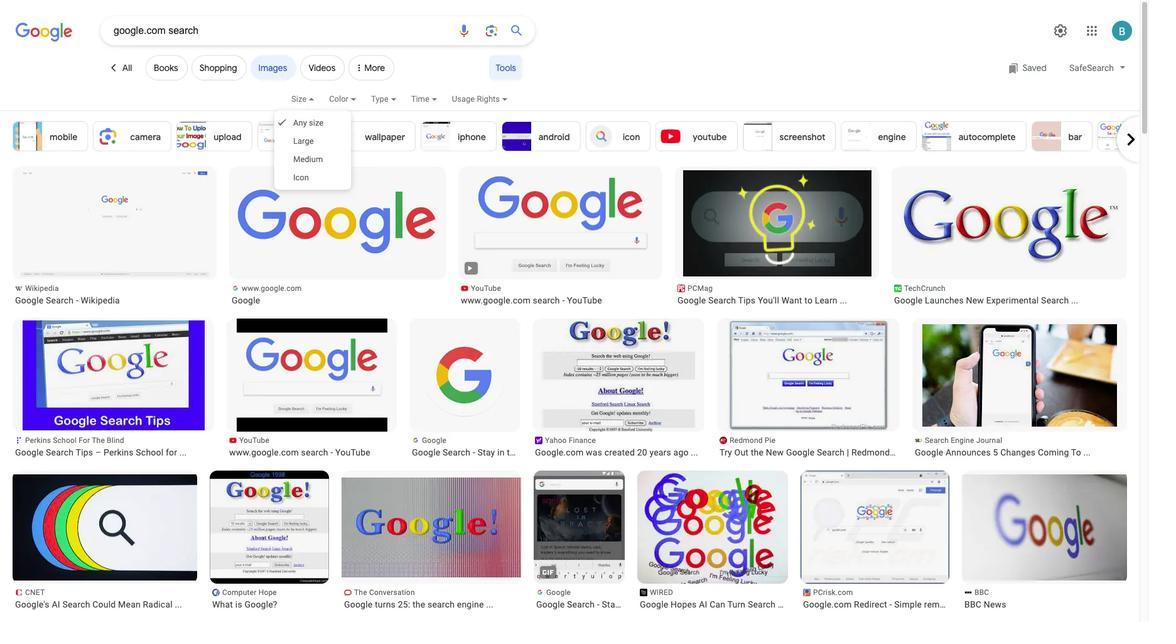 Task type: describe. For each thing, give the bounding box(es) containing it.
- for the leftmost www.google.com search - youtube list item
[[331, 447, 333, 457]]

any size
[[293, 118, 324, 128]]

google's ai search could mean radical ...
[[15, 599, 182, 609]]

computer hope
[[222, 588, 277, 597]]

upload
[[214, 131, 242, 143]]

what is google? element
[[212, 599, 327, 610]]

google list item
[[229, 166, 446, 306]]

bbc for bbc
[[975, 588, 990, 597]]

tips for –
[[76, 447, 93, 457]]

mobile link
[[13, 121, 88, 151]]

time
[[411, 94, 430, 104]]

google turns 25: the search engine ...
[[344, 599, 494, 609]]

out
[[735, 447, 749, 457]]

google hopes ai can turn search into a conversation | wired element
[[640, 599, 811, 610]]

www.google.com search - youtube element for www.google.com search - youtube image corresponding to topmost www.google.com search - youtube list item
[[461, 295, 660, 306]]

engine inside list item
[[457, 599, 484, 609]]

google search tips – perkins school for ...
[[15, 447, 187, 457]]

google search - wikipedia element
[[15, 295, 214, 306]]

google.com redirect - simple removal ...
[[804, 599, 967, 609]]

journal
[[977, 436, 1003, 445]]

google launches new experimental search ...
[[895, 295, 1079, 305]]

google search - stay in the know with your google app image for top google search - stay in the know with your google app element
[[420, 330, 510, 420]]

android link
[[502, 121, 581, 151]]

google turns 25: the search engine revolutionised how we access  information, but will it survive ai? image
[[327, 478, 528, 577]]

into
[[778, 599, 794, 609]]

screenshot link
[[743, 121, 836, 151]]

bbc for bbc news
[[965, 599, 982, 609]]

tools button
[[490, 55, 523, 80]]

search for www.google.com search - youtube image corresponding to topmost www.google.com search - youtube list item
[[533, 295, 560, 305]]

iphone link
[[421, 121, 497, 151]]

0 vertical spatial www.google.com search - youtube list item
[[459, 166, 663, 306]]

any size link
[[275, 114, 351, 132]]

autocomplete
[[959, 131, 1016, 143]]

- for topmost www.google.com search - youtube list item
[[563, 295, 565, 305]]

0 horizontal spatial www.google.com search - youtube list item
[[227, 319, 397, 458]]

web
[[1136, 131, 1150, 143]]

large link
[[275, 132, 351, 150]]

ai inside "list item"
[[52, 599, 60, 609]]

color button
[[329, 92, 371, 114]]

search inside "list item"
[[62, 599, 90, 609]]

www.google.com search - youtube for the leftmost www.google.com search - youtube list item
[[229, 447, 371, 457]]

google announces 5 changes coming to mobile search element
[[915, 447, 1125, 458]]

icon link
[[586, 121, 651, 151]]

tools
[[496, 62, 516, 74]]

www.google.com search - youtube image for the leftmost www.google.com search - youtube list item
[[237, 319, 388, 432]]

size
[[292, 94, 307, 104]]

usage rights button
[[452, 92, 523, 114]]

rights
[[477, 94, 500, 104]]

icon
[[623, 131, 640, 143]]

learn
[[815, 295, 838, 305]]

safesearch button
[[1064, 55, 1133, 81]]

Search text field
[[114, 20, 449, 41]]

size
[[309, 118, 324, 128]]

google hopes ai can turn search into a ... list item
[[638, 471, 811, 610]]

icon link
[[275, 168, 351, 187]]

list containing google search - wikipedia
[[9, 166, 1140, 622]]

google launches new experimental search features for tracking your online  purchases, reservations & events from gmail | techcrunch element
[[895, 295, 1125, 306]]

type button
[[371, 92, 411, 114]]

- for google search - wikipedia list item
[[76, 295, 79, 305]]

for
[[79, 436, 90, 445]]

google announces 5 changes coming to ...
[[915, 447, 1091, 457]]

try out the new google search | redmond pie list item
[[718, 319, 906, 458]]

any
[[293, 118, 307, 128]]

changes
[[1001, 447, 1036, 457]]

what is google? list item
[[210, 471, 329, 610]]

with for bottommost google search - stay in the know with your google app element
[[671, 599, 688, 609]]

books
[[154, 62, 178, 74]]

in for top google search - stay in the know with your google app element google search - stay in the know with your google app image
[[498, 447, 505, 457]]

camera
[[130, 131, 161, 143]]

cnet
[[25, 588, 45, 597]]

turns
[[375, 599, 396, 609]]

logo
[[294, 131, 312, 143]]

medium
[[293, 155, 323, 164]]

hopes
[[671, 599, 697, 609]]

bbc news list item
[[947, 471, 1135, 610]]

screenshot
[[780, 131, 826, 143]]

experimental
[[987, 295, 1039, 305]]

in for google search - stay in the know with your google app image corresponding to bottommost google search - stay in the know with your google app element
[[622, 599, 629, 609]]

wired
[[650, 588, 674, 597]]

try out the new google search | redmond pie element
[[720, 447, 906, 458]]

more
[[365, 62, 385, 74]]

what
[[212, 599, 233, 609]]

google's ai search could mean radical changes for your internet experience  - cnet element
[[15, 599, 195, 610]]

1 vertical spatial school
[[136, 447, 164, 457]]

25:
[[398, 599, 411, 609]]

0 vertical spatial new
[[967, 295, 985, 305]]

google search - wikipedia list item
[[13, 166, 217, 306]]

try out the new google search | redmond pie image
[[728, 319, 891, 432]]

engine
[[951, 436, 975, 445]]

time button
[[411, 92, 452, 114]]

google search - wikipedia
[[15, 295, 120, 305]]

bar
[[1069, 131, 1083, 143]]

google?
[[245, 599, 277, 609]]

search inside list item
[[709, 295, 737, 305]]

google's ai search could mean radical changes for your internet experience  - cnet image
[[9, 474, 197, 581]]

google.com for google.com redirect - simple removal ...
[[804, 599, 852, 609]]

simple
[[895, 599, 922, 609]]

google.com was created 20 years ago — here's what it looked like when it  first launched element
[[535, 447, 702, 458]]

the conversation
[[354, 588, 415, 597]]

mean
[[118, 599, 141, 609]]

0 horizontal spatial redmond
[[730, 436, 763, 445]]

know for google search - stay in the know with your google app image corresponding to bottommost google search - stay in the know with your google app element
[[647, 599, 669, 609]]

color
[[329, 94, 349, 104]]

0 horizontal spatial perkins
[[25, 436, 51, 445]]

google search tips you'll want to learn ... list item
[[675, 166, 880, 306]]

try out the new google search | redmond pie
[[720, 447, 906, 457]]

1 horizontal spatial perkins
[[104, 447, 134, 457]]

bbc news
[[965, 599, 1007, 609]]

search by image image
[[484, 23, 499, 38]]

google for top google search - stay in the know with your google app element google search - stay in the know with your google app image
[[412, 447, 441, 457]]

google announces 5 changes coming to mobile search image
[[923, 324, 1118, 427]]

news
[[984, 599, 1007, 609]]

1 vertical spatial pie
[[893, 447, 906, 457]]

youtube
[[693, 131, 727, 143]]

... inside google's ai search could mean radical changes for your internet experience  - cnet 'element'
[[175, 599, 182, 609]]

is
[[235, 599, 242, 609]]

|
[[847, 447, 850, 457]]

google for the google announces 5 changes coming to mobile search image
[[915, 447, 944, 457]]

videos
[[309, 62, 336, 74]]

google search tips – perkins school for ... list item
[[13, 319, 214, 458]]

next image
[[1119, 127, 1144, 152]]

conversation
[[369, 588, 415, 597]]

google.com redirect - simple removal ... list item
[[801, 471, 967, 610]]

- for google.com redirect - simple removal ... list item
[[890, 599, 893, 609]]

google launches new experimental search features for tracking your online  purchases, reservations & events from gmail | techcrunch image
[[901, 178, 1120, 269]]

1 horizontal spatial engine
[[879, 131, 906, 143]]

www.google.com for topmost www.google.com search - youtube list item
[[461, 295, 531, 305]]

1 vertical spatial wikipedia
[[81, 295, 120, 305]]

large
[[293, 136, 314, 146]]

google for google turns 25: the search engine revolutionised how we access  information, but will it survive ai? image
[[344, 599, 373, 609]]

tips for you'll
[[739, 295, 756, 305]]

www.google.com search - youtube image for topmost www.google.com search - youtube list item
[[467, 170, 655, 276]]

engine link
[[842, 121, 917, 151]]

go to google home image
[[16, 21, 72, 43]]

years
[[650, 447, 672, 457]]

search engine journal
[[925, 436, 1003, 445]]

could
[[93, 599, 116, 609]]

21 google search tips you'll want to learn | pcmag element
[[678, 295, 877, 306]]



Task type: vqa. For each thing, say whether or not it's contained in the screenshot.


Task type: locate. For each thing, give the bounding box(es) containing it.
the left conversation
[[354, 588, 367, 597]]

safesearch
[[1070, 63, 1115, 73]]

... inside google search tips – perkins school for the blind element
[[180, 447, 187, 457]]

youtube
[[471, 284, 501, 293], [567, 295, 602, 305], [239, 436, 270, 445], [336, 447, 371, 457]]

0 horizontal spatial google.com
[[535, 447, 584, 457]]

google announces 5 changes coming to ... list item
[[913, 319, 1128, 458]]

announces
[[946, 447, 991, 457]]

1 vertical spatial stay
[[602, 599, 620, 609]]

google search - stay in the know with your google app element
[[412, 447, 574, 458], [537, 599, 698, 610]]

click for video information image
[[465, 264, 474, 273]]

0 vertical spatial redmond
[[730, 436, 763, 445]]

images
[[259, 62, 287, 74]]

None search field
[[0, 16, 535, 45]]

with down yahoo in the bottom of the page
[[547, 447, 564, 457]]

0 vertical spatial know
[[522, 447, 545, 457]]

was
[[586, 447, 603, 457]]

perkins school for the blind
[[25, 436, 124, 445]]

google element
[[232, 295, 444, 306]]

0 vertical spatial wikipedia
[[25, 284, 59, 293]]

saved
[[1023, 62, 1047, 74]]

search inside 'list item'
[[748, 599, 776, 609]]

1 vertical spatial google search - stay in the know with your google app image
[[534, 471, 625, 622]]

people can now get contact info cut from google search results - bbc news image
[[947, 474, 1135, 581]]

0 vertical spatial with
[[547, 447, 564, 457]]

google hopes ai can turn search into a ...
[[640, 599, 811, 609]]

1 horizontal spatial wikipedia
[[81, 295, 120, 305]]

the inside google search tips – perkins school for ... list item
[[92, 436, 105, 445]]

www.google.com search - youtube for topmost www.google.com search - youtube list item
[[461, 295, 602, 305]]

1 horizontal spatial www.google.com search - youtube
[[461, 295, 602, 305]]

google for the google launches new experimental search features for tracking your online  purchases, reservations & events from gmail | techcrunch image
[[895, 295, 923, 305]]

usage rights
[[452, 94, 500, 104]]

0 vertical spatial search
[[533, 295, 560, 305]]

www.google.com
[[242, 284, 302, 293], [461, 295, 531, 305], [229, 447, 299, 457]]

0 horizontal spatial engine
[[457, 599, 484, 609]]

what is google? image
[[210, 471, 329, 584]]

1 horizontal spatial www.google.com search - youtube list item
[[459, 166, 663, 306]]

–
[[95, 447, 101, 457]]

google search - wikipedia image
[[21, 170, 209, 276]]

bbc left "news"
[[965, 599, 982, 609]]

try
[[720, 447, 733, 457]]

0 horizontal spatial know
[[522, 447, 545, 457]]

1 vertical spatial in
[[622, 599, 629, 609]]

redmond up out
[[730, 436, 763, 445]]

1 vertical spatial google search - stay in the know with your google app element
[[537, 599, 698, 610]]

google.com was created 20 years ago — here's what it looked like when it  first launched image
[[543, 319, 696, 439]]

0 horizontal spatial in
[[498, 447, 505, 457]]

1 horizontal spatial www.google.com search - youtube image
[[467, 170, 655, 276]]

google search - stay in the know with ...
[[412, 447, 574, 457], [537, 599, 698, 609]]

google inside 'element'
[[640, 599, 669, 609]]

google for google search tips – perkins school for the blind image
[[15, 447, 44, 457]]

in
[[498, 447, 505, 457], [622, 599, 629, 609]]

1 vertical spatial www.google.com search - youtube
[[229, 447, 371, 457]]

the up –
[[92, 436, 105, 445]]

techcrunch
[[905, 284, 946, 293]]

know down wired
[[647, 599, 669, 609]]

tips inside list item
[[76, 447, 93, 457]]

www.google.com search - youtube element
[[461, 295, 660, 306], [229, 447, 395, 458]]

google inside list item
[[232, 295, 260, 305]]

... inside google.com was created 20 years ago — here's what it looked like when it  first launched element
[[691, 447, 699, 457]]

1 vertical spatial redmond
[[852, 447, 890, 457]]

2 horizontal spatial search
[[533, 295, 560, 305]]

1 vertical spatial engine
[[457, 599, 484, 609]]

bar link
[[1032, 121, 1094, 151]]

0 vertical spatial www.google.com search - youtube
[[461, 295, 602, 305]]

ai right google's
[[52, 599, 60, 609]]

redmond
[[730, 436, 763, 445], [852, 447, 890, 457]]

google hopes ai can turn search into a conversation | wired image
[[638, 471, 789, 584]]

perkins
[[25, 436, 51, 445], [104, 447, 134, 457]]

1 vertical spatial search
[[301, 447, 328, 457]]

google for google search - stay in the know with your google app image corresponding to bottommost google search - stay in the know with your google app element
[[537, 599, 565, 609]]

0 vertical spatial www.google.com
[[242, 284, 302, 293]]

2 ai from the left
[[699, 599, 708, 609]]

... inside google hopes ai can turn search into a conversation | wired 'element'
[[803, 599, 811, 609]]

0 horizontal spatial wikipedia
[[25, 284, 59, 293]]

0 vertical spatial engine
[[879, 131, 906, 143]]

0 horizontal spatial www.google.com search - youtube element
[[229, 447, 395, 458]]

0 vertical spatial google search - stay in the know with ... list item
[[410, 319, 574, 458]]

... inside 21 google search tips you'll want to learn | pcmag element
[[840, 295, 848, 305]]

finance
[[569, 436, 596, 445]]

www.google.com inside "google" list item
[[242, 284, 302, 293]]

0 vertical spatial the
[[92, 436, 105, 445]]

google turns 25: the search engine ... list item
[[327, 471, 528, 610]]

camera link
[[93, 121, 172, 151]]

people can now get contact info cut from google search results - bbc news element
[[965, 599, 1125, 610]]

wallpaper link
[[328, 121, 416, 151]]

perkins down 'blind'
[[104, 447, 134, 457]]

0 vertical spatial school
[[53, 436, 77, 445]]

google
[[15, 295, 44, 305], [232, 295, 260, 305], [678, 295, 706, 305], [895, 295, 923, 305], [422, 436, 447, 445], [15, 447, 44, 457], [412, 447, 441, 457], [787, 447, 815, 457], [915, 447, 944, 457], [547, 588, 571, 597], [344, 599, 373, 609], [537, 599, 565, 609], [640, 599, 669, 609]]

0 vertical spatial bbc
[[975, 588, 990, 597]]

google.com for google.com was created 20 years ago ...
[[535, 447, 584, 457]]

1 vertical spatial new
[[766, 447, 784, 457]]

google.com was created 20 years ago ... list item
[[533, 319, 705, 458]]

tips
[[739, 295, 756, 305], [76, 447, 93, 457]]

stay for top google search - stay in the know with your google app element google search - stay in the know with your google app image
[[478, 447, 495, 457]]

21 google search tips you'll want to learn | pcmag image
[[684, 170, 872, 276]]

google search tips you'll want to learn ...
[[678, 295, 848, 305]]

... inside google.com redirect - simple removal instructions, search engine fix  (updated) element
[[959, 599, 967, 609]]

pcmag
[[688, 284, 713, 293]]

for
[[166, 447, 177, 457]]

ago
[[674, 447, 689, 457]]

1 vertical spatial list
[[9, 166, 1140, 622]]

type
[[371, 94, 389, 104]]

shopping link
[[191, 55, 247, 80]]

1 vertical spatial with
[[671, 599, 688, 609]]

removal
[[925, 599, 957, 609]]

bbc
[[975, 588, 990, 597], [965, 599, 982, 609]]

0 horizontal spatial google search - stay in the know with your google app image
[[420, 330, 510, 420]]

1 vertical spatial know
[[647, 599, 669, 609]]

www.google.com search - youtube
[[461, 295, 602, 305], [229, 447, 371, 457]]

1 horizontal spatial in
[[622, 599, 629, 609]]

0 vertical spatial google search - stay in the know with ...
[[412, 447, 574, 457]]

google for the 21 google search tips you'll want to learn | pcmag image
[[678, 295, 706, 305]]

ai inside 'list item'
[[699, 599, 708, 609]]

1 horizontal spatial redmond
[[852, 447, 890, 457]]

engine
[[879, 131, 906, 143], [457, 599, 484, 609]]

size button
[[292, 92, 329, 114]]

google inside list item
[[678, 295, 706, 305]]

wikipedia
[[25, 284, 59, 293], [81, 295, 120, 305]]

click for video information tooltip
[[465, 264, 476, 273]]

search inside google announces 5 changes coming to ... 'list item'
[[925, 436, 949, 445]]

list containing mobile
[[13, 121, 1150, 151]]

google search - stay in the know with ... for top google search - stay in the know with your google app element
[[412, 447, 574, 457]]

web link
[[1099, 121, 1150, 151]]

new right launches
[[967, 295, 985, 305]]

stay for google search - stay in the know with your google app image corresponding to bottommost google search - stay in the know with your google app element
[[602, 599, 620, 609]]

1 horizontal spatial with
[[671, 599, 688, 609]]

youtube link
[[656, 121, 738, 151]]

google.com down yahoo in the bottom of the page
[[535, 447, 584, 457]]

0 vertical spatial google search - stay in the know with your google app element
[[412, 447, 574, 458]]

2 vertical spatial search
[[428, 599, 455, 609]]

1 horizontal spatial google search - stay in the know with your google app image
[[534, 471, 625, 622]]

to
[[805, 295, 813, 305]]

all
[[122, 62, 132, 74]]

1 vertical spatial www.google.com
[[461, 295, 531, 305]]

search
[[46, 295, 74, 305], [709, 295, 737, 305], [1042, 295, 1070, 305], [925, 436, 949, 445], [46, 447, 74, 457], [443, 447, 471, 457], [817, 447, 845, 457], [62, 599, 90, 609], [567, 599, 595, 609], [748, 599, 776, 609]]

1 horizontal spatial ai
[[699, 599, 708, 609]]

android
[[539, 131, 570, 143]]

1 horizontal spatial the
[[354, 588, 367, 597]]

... inside the google turns 25: the search engine revolutionised how we access  information, but will it survive ai? element
[[486, 599, 494, 609]]

stay
[[478, 447, 495, 457], [602, 599, 620, 609]]

shopping
[[200, 62, 237, 74]]

list
[[13, 121, 1150, 151], [9, 166, 1140, 622]]

google.com redirect - simple removal instructions, search engine fix  (updated) element
[[804, 599, 967, 610]]

google launches new experimental search ... list item
[[892, 166, 1128, 306]]

search for www.google.com search - youtube image associated with the leftmost www.google.com search - youtube list item
[[301, 447, 328, 457]]

logo link
[[257, 121, 323, 151]]

google.com redirect - simple removal instructions, search engine fix  (updated) image
[[801, 471, 950, 584]]

to
[[1072, 447, 1082, 457]]

autocomplete link
[[922, 121, 1027, 151]]

0 horizontal spatial with
[[547, 447, 564, 457]]

0 horizontal spatial the
[[92, 436, 105, 445]]

icon
[[293, 173, 309, 182]]

1 vertical spatial www.google.com search - youtube element
[[229, 447, 395, 458]]

0 horizontal spatial www.google.com search - youtube image
[[237, 319, 388, 432]]

new down redmond pie
[[766, 447, 784, 457]]

redmond pie
[[730, 436, 776, 445]]

1 vertical spatial www.google.com search - youtube image
[[237, 319, 388, 432]]

google search - stay in the know with ... list item
[[410, 319, 574, 458], [534, 471, 698, 622]]

1 vertical spatial the
[[354, 588, 367, 597]]

2 vertical spatial www.google.com
[[229, 447, 299, 457]]

0 vertical spatial stay
[[478, 447, 495, 457]]

google search tips – perkins school for the blind element
[[15, 447, 212, 458]]

medium link
[[275, 150, 351, 168]]

what is google?
[[212, 599, 277, 609]]

5
[[994, 447, 999, 457]]

0 horizontal spatial new
[[766, 447, 784, 457]]

google.com was created 20 years ago ...
[[535, 447, 699, 457]]

1 horizontal spatial google.com
[[804, 599, 852, 609]]

click to view animated gif image
[[539, 563, 558, 582]]

...
[[840, 295, 848, 305], [1072, 295, 1079, 305], [180, 447, 187, 457], [566, 447, 574, 457], [691, 447, 699, 457], [1084, 447, 1091, 457], [175, 599, 182, 609], [486, 599, 494, 609], [691, 599, 698, 609], [803, 599, 811, 609], [959, 599, 967, 609]]

new
[[967, 295, 985, 305], [766, 447, 784, 457]]

google search - stay in the know with ... for bottommost google search - stay in the know with your google app element
[[537, 599, 698, 609]]

google image
[[237, 188, 439, 258]]

0 vertical spatial in
[[498, 447, 505, 457]]

saved link
[[1002, 55, 1054, 80]]

1 horizontal spatial www.google.com search - youtube element
[[461, 295, 660, 306]]

know left was
[[522, 447, 545, 457]]

google turns 25: the search engine revolutionised how we access  information, but will it survive ai? element
[[344, 599, 519, 610]]

0 vertical spatial list
[[13, 121, 1150, 151]]

all link
[[101, 55, 142, 80]]

1 vertical spatial tips
[[76, 447, 93, 457]]

1 vertical spatial google.com
[[804, 599, 852, 609]]

www.google.com search - youtube element for www.google.com search - youtube image associated with the leftmost www.google.com search - youtube list item
[[229, 447, 395, 458]]

1 vertical spatial www.google.com search - youtube list item
[[227, 319, 397, 458]]

upload link
[[177, 121, 252, 151]]

1 horizontal spatial know
[[647, 599, 669, 609]]

with for top google search - stay in the know with your google app element
[[547, 447, 564, 457]]

ai left can
[[699, 599, 708, 609]]

google.com down pcrisk.com
[[804, 599, 852, 609]]

1 horizontal spatial new
[[967, 295, 985, 305]]

0 vertical spatial perkins
[[25, 436, 51, 445]]

1 vertical spatial bbc
[[965, 599, 982, 609]]

quick settings image
[[1054, 23, 1069, 38]]

www.google.com search - youtube image
[[467, 170, 655, 276], [237, 319, 388, 432]]

tips left you'll
[[739, 295, 756, 305]]

1 horizontal spatial stay
[[602, 599, 620, 609]]

bbc inside people can now get contact info cut from google search results - bbc news element
[[965, 599, 982, 609]]

... inside google announces 5 changes coming to mobile search element
[[1084, 447, 1091, 457]]

www.google.com for the leftmost www.google.com search - youtube list item
[[229, 447, 299, 457]]

bbc up bbc news
[[975, 588, 990, 597]]

redirect
[[855, 599, 888, 609]]

want
[[782, 295, 803, 305]]

usage
[[452, 94, 475, 104]]

0 vertical spatial www.google.com search - youtube element
[[461, 295, 660, 306]]

... inside google launches new experimental search features for tracking your online  purchases, reservations & events from gmail | techcrunch element
[[1072, 295, 1079, 305]]

school left 'for'
[[53, 436, 77, 445]]

google search - stay in the know with your google app image for bottommost google search - stay in the know with your google app element
[[534, 471, 625, 622]]

1 horizontal spatial pie
[[893, 447, 906, 457]]

tips inside list item
[[739, 295, 756, 305]]

0 horizontal spatial ai
[[52, 599, 60, 609]]

0 horizontal spatial stay
[[478, 447, 495, 457]]

1 vertical spatial google search - stay in the know with ... list item
[[534, 471, 698, 622]]

google for google search - wikipedia image
[[15, 295, 44, 305]]

the inside google turns 25: the search engine ... list item
[[354, 588, 367, 597]]

0 horizontal spatial search
[[301, 447, 328, 457]]

a
[[796, 599, 801, 609]]

school left for
[[136, 447, 164, 457]]

launches
[[925, 295, 964, 305]]

tips down 'for'
[[76, 447, 93, 457]]

1 vertical spatial google search - stay in the know with ...
[[537, 599, 698, 609]]

google search - stay in the know with your google app image
[[420, 330, 510, 420], [534, 471, 625, 622]]

created
[[605, 447, 635, 457]]

google for "google hopes ai can turn search into a conversation | wired" image
[[640, 599, 669, 609]]

0 horizontal spatial pie
[[765, 436, 776, 445]]

more button
[[349, 45, 398, 85]]

with down wired
[[671, 599, 688, 609]]

blind
[[107, 436, 124, 445]]

0 vertical spatial google.com
[[535, 447, 584, 457]]

more filters element
[[349, 55, 395, 80]]

know for top google search - stay in the know with your google app element google search - stay in the know with your google app image
[[522, 447, 545, 457]]

ai
[[52, 599, 60, 609], [699, 599, 708, 609]]

0 vertical spatial google search - stay in the know with your google app image
[[420, 330, 510, 420]]

1 horizontal spatial tips
[[739, 295, 756, 305]]

1 ai from the left
[[52, 599, 60, 609]]

redmond right |
[[852, 447, 890, 457]]

1 horizontal spatial search
[[428, 599, 455, 609]]

0 horizontal spatial school
[[53, 436, 77, 445]]

google search tips – perkins school for the blind image
[[23, 320, 205, 430]]

0 vertical spatial www.google.com search - youtube image
[[467, 170, 655, 276]]

google's ai search could mean radical ... list item
[[9, 471, 197, 610]]

perkins left 'for'
[[25, 436, 51, 445]]

pie right |
[[893, 447, 906, 457]]

click to view animated gif tooltip
[[539, 563, 558, 582]]

can
[[710, 599, 726, 609]]

0 vertical spatial tips
[[739, 295, 756, 305]]

0 vertical spatial pie
[[765, 436, 776, 445]]

0 horizontal spatial www.google.com search - youtube
[[229, 447, 371, 457]]

0 horizontal spatial tips
[[76, 447, 93, 457]]

1 horizontal spatial school
[[136, 447, 164, 457]]

pie up try out the new google search | redmond pie
[[765, 436, 776, 445]]

1 vertical spatial perkins
[[104, 447, 134, 457]]

www.google.com search - youtube list item
[[459, 166, 663, 306], [227, 319, 397, 458]]

iphone
[[458, 131, 486, 143]]

turn
[[728, 599, 746, 609]]



